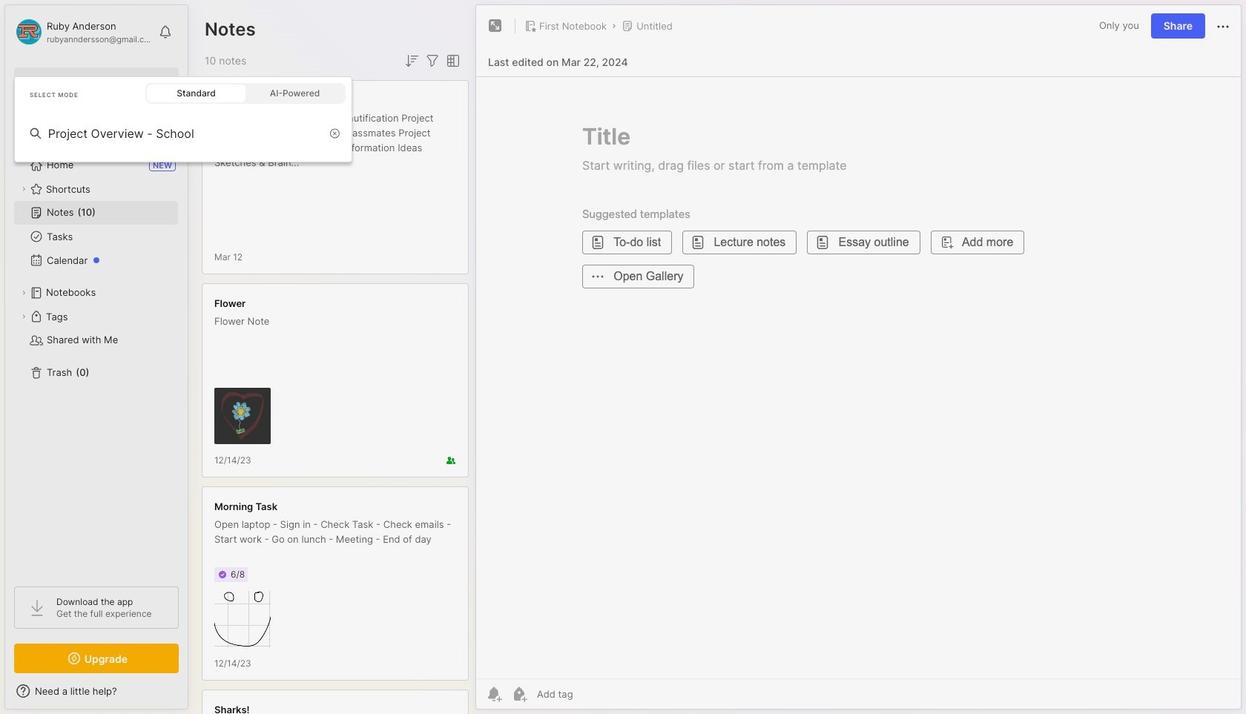 Task type: describe. For each thing, give the bounding box(es) containing it.
add a reminder image
[[485, 686, 503, 703]]

click to collapse image
[[187, 687, 198, 705]]

tree inside main element
[[5, 145, 188, 574]]

1 vertical spatial search text field
[[48, 125, 321, 142]]

Note Editor text field
[[476, 76, 1241, 679]]



Task type: locate. For each thing, give the bounding box(es) containing it.
1 thumbnail image from the top
[[214, 388, 271, 444]]

None search field
[[41, 73, 165, 91], [48, 125, 321, 142], [41, 73, 165, 91], [48, 125, 321, 142]]

add tag image
[[511, 686, 528, 703]]

expand tags image
[[19, 312, 28, 321]]

thumbnail image
[[214, 388, 271, 444], [214, 591, 271, 648]]

main element
[[0, 0, 1247, 715]]

expand note image
[[487, 17, 505, 35]]

2 thumbnail image from the top
[[214, 591, 271, 648]]

0 vertical spatial search text field
[[41, 76, 165, 90]]

note window element
[[476, 4, 1242, 710]]

1 vertical spatial thumbnail image
[[214, 591, 271, 648]]

0 vertical spatial thumbnail image
[[214, 388, 271, 444]]

Search results field
[[14, 154, 352, 163]]

Search text field
[[41, 76, 165, 90], [48, 125, 321, 142]]

tree
[[5, 145, 188, 574]]

expand notebooks image
[[19, 289, 28, 298]]



Task type: vqa. For each thing, say whether or not it's contained in the screenshot.
the bottommost thumbnail
yes



